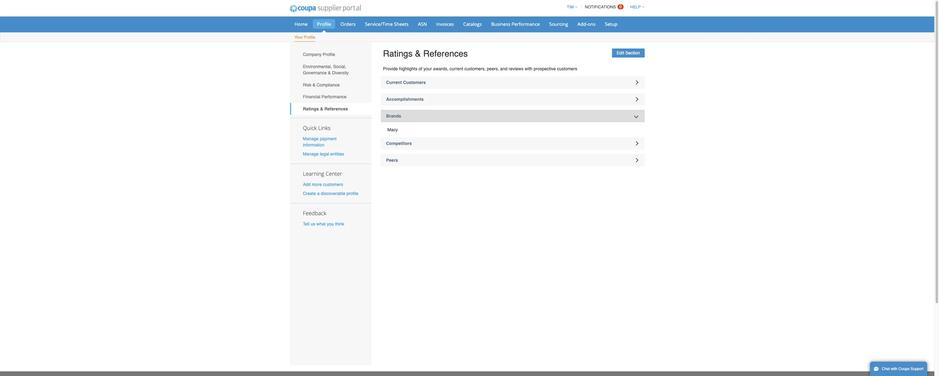 Task type: describe. For each thing, give the bounding box(es) containing it.
peers,
[[487, 66, 499, 71]]

home
[[295, 21, 308, 27]]

1 vertical spatial references
[[325, 106, 348, 111]]

sheets
[[394, 21, 409, 27]]

notifications
[[585, 5, 616, 9]]

more
[[312, 182, 322, 187]]

awards,
[[433, 66, 449, 71]]

manage payment information
[[303, 136, 337, 147]]

0 vertical spatial customers
[[557, 66, 577, 71]]

performance for financial performance
[[322, 94, 347, 99]]

create a discoverable profile link
[[303, 191, 358, 196]]

peers button
[[381, 154, 645, 166]]

links
[[318, 124, 331, 132]]

provide highlights of your awards, current customers, peers, and reviews with prospective customers
[[383, 66, 577, 71]]

tim
[[567, 5, 574, 9]]

competitors
[[386, 141, 412, 146]]

setup link
[[601, 19, 622, 29]]

navigation containing notifications 0
[[564, 1, 645, 13]]

invoices
[[436, 21, 454, 27]]

financial performance
[[303, 94, 347, 99]]

manage payment information link
[[303, 136, 337, 147]]

1 horizontal spatial references
[[423, 49, 468, 59]]

create
[[303, 191, 316, 196]]

compliance
[[317, 82, 340, 87]]

risk
[[303, 82, 311, 87]]

reviews
[[509, 66, 524, 71]]

1 vertical spatial customers
[[323, 182, 343, 187]]

1 horizontal spatial ratings
[[383, 49, 413, 59]]

highlights
[[399, 66, 418, 71]]

what
[[317, 222, 326, 227]]

peers heading
[[381, 154, 645, 166]]

profile
[[347, 191, 358, 196]]

you
[[327, 222, 334, 227]]

0 horizontal spatial with
[[525, 66, 533, 71]]

of
[[419, 66, 422, 71]]

edit
[[617, 50, 624, 55]]

ons
[[588, 21, 596, 27]]

support
[[911, 367, 924, 371]]

accomplishments heading
[[381, 93, 645, 105]]

a
[[317, 191, 320, 196]]

tell us what you think button
[[303, 221, 344, 227]]

customers,
[[465, 66, 486, 71]]

add more customers
[[303, 182, 343, 187]]

risk & compliance
[[303, 82, 340, 87]]

risk & compliance link
[[290, 79, 372, 91]]

add-ons link
[[574, 19, 600, 29]]

your
[[424, 66, 432, 71]]

coupa
[[899, 367, 910, 371]]

current
[[450, 66, 463, 71]]

payment
[[320, 136, 337, 141]]

& down financial performance
[[320, 106, 323, 111]]

0
[[620, 4, 622, 9]]

center
[[326, 170, 342, 177]]

catalogs link
[[459, 19, 486, 29]]

profile link
[[313, 19, 335, 29]]

competitors heading
[[381, 137, 645, 150]]

add
[[303, 182, 311, 187]]

service/time sheets link
[[361, 19, 413, 29]]

with inside button
[[891, 367, 898, 371]]

business performance
[[491, 21, 540, 27]]

manage legal entities
[[303, 152, 344, 157]]

manage for manage payment information
[[303, 136, 319, 141]]

competitors button
[[381, 137, 645, 150]]

accomplishments button
[[381, 93, 645, 105]]



Task type: locate. For each thing, give the bounding box(es) containing it.
ratings & references
[[383, 49, 468, 59], [303, 106, 348, 111]]

profile inside the 'your profile' link
[[304, 35, 315, 40]]

and
[[500, 66, 508, 71]]

chat with coupa support button
[[870, 362, 928, 376]]

environmental, social, governance & diversity link
[[290, 61, 372, 79]]

quick links
[[303, 124, 331, 132]]

current customers
[[386, 80, 426, 85]]

company profile link
[[290, 49, 372, 61]]

performance down risk & compliance link
[[322, 94, 347, 99]]

performance right business
[[512, 21, 540, 27]]

sourcing link
[[545, 19, 572, 29]]

prospective
[[534, 66, 556, 71]]

0 horizontal spatial ratings
[[303, 106, 319, 111]]

asn
[[418, 21, 427, 27]]

us
[[311, 222, 315, 227]]

customers right "prospective"
[[557, 66, 577, 71]]

1 horizontal spatial with
[[891, 367, 898, 371]]

add more customers link
[[303, 182, 343, 187]]

tell
[[303, 222, 310, 227]]

profile right your
[[304, 35, 315, 40]]

business
[[491, 21, 511, 27]]

0 horizontal spatial performance
[[322, 94, 347, 99]]

your profile
[[295, 35, 315, 40]]

ratings down the financial
[[303, 106, 319, 111]]

with right reviews
[[525, 66, 533, 71]]

& up of
[[415, 49, 421, 59]]

chat
[[882, 367, 890, 371]]

feedback
[[303, 210, 326, 217]]

setup
[[605, 21, 618, 27]]

profile for your profile
[[304, 35, 315, 40]]

1 vertical spatial profile
[[304, 35, 315, 40]]

asn link
[[414, 19, 431, 29]]

references up awards,
[[423, 49, 468, 59]]

information
[[303, 142, 325, 147]]

financial performance link
[[290, 91, 372, 103]]

ratings & references link
[[290, 103, 372, 115]]

ratings & references up your at the left
[[383, 49, 468, 59]]

0 vertical spatial ratings
[[383, 49, 413, 59]]

with
[[525, 66, 533, 71], [891, 367, 898, 371]]

edit section link
[[612, 49, 645, 57]]

customers
[[403, 80, 426, 85]]

profile
[[317, 21, 331, 27], [304, 35, 315, 40], [323, 52, 335, 57]]

performance for business performance
[[512, 21, 540, 27]]

orders
[[341, 21, 356, 27]]

notifications 0
[[585, 4, 622, 9]]

orders link
[[337, 19, 360, 29]]

current customers button
[[381, 76, 645, 89]]

service/time
[[365, 21, 393, 27]]

chat with coupa support
[[882, 367, 924, 371]]

manage legal entities link
[[303, 152, 344, 157]]

peers
[[386, 158, 398, 163]]

diversity
[[332, 70, 349, 75]]

1 manage from the top
[[303, 136, 319, 141]]

manage inside the manage payment information
[[303, 136, 319, 141]]

help
[[630, 5, 641, 9]]

0 horizontal spatial ratings & references
[[303, 106, 348, 111]]

macy
[[388, 127, 398, 132]]

financial
[[303, 94, 320, 99]]

catalogs
[[463, 21, 482, 27]]

brands heading
[[381, 110, 645, 122]]

1 vertical spatial performance
[[322, 94, 347, 99]]

navigation
[[564, 1, 645, 13]]

0 vertical spatial profile
[[317, 21, 331, 27]]

1 vertical spatial ratings
[[303, 106, 319, 111]]

brands button
[[381, 110, 645, 122]]

accomplishments
[[386, 97, 424, 102]]

learning
[[303, 170, 324, 177]]

manage for manage legal entities
[[303, 152, 319, 157]]

business performance link
[[487, 19, 544, 29]]

profile for company profile
[[323, 52, 335, 57]]

current
[[386, 80, 402, 85]]

create a discoverable profile
[[303, 191, 358, 196]]

add-
[[578, 21, 588, 27]]

performance
[[512, 21, 540, 27], [322, 94, 347, 99]]

0 horizontal spatial references
[[325, 106, 348, 111]]

profile down coupa supplier portal image
[[317, 21, 331, 27]]

with right chat
[[891, 367, 898, 371]]

environmental, social, governance & diversity
[[303, 64, 349, 75]]

0 vertical spatial ratings & references
[[383, 49, 468, 59]]

home link
[[291, 19, 312, 29]]

0 horizontal spatial customers
[[323, 182, 343, 187]]

invoices link
[[432, 19, 458, 29]]

learning center
[[303, 170, 342, 177]]

customers up discoverable
[[323, 182, 343, 187]]

ratings
[[383, 49, 413, 59], [303, 106, 319, 111]]

social,
[[333, 64, 346, 69]]

references down financial performance link
[[325, 106, 348, 111]]

service/time sheets
[[365, 21, 409, 27]]

0 vertical spatial references
[[423, 49, 468, 59]]

& right risk
[[313, 82, 316, 87]]

section
[[626, 50, 640, 55]]

tell us what you think
[[303, 222, 344, 227]]

ratings up provide
[[383, 49, 413, 59]]

add-ons
[[578, 21, 596, 27]]

customers
[[557, 66, 577, 71], [323, 182, 343, 187]]

1 horizontal spatial customers
[[557, 66, 577, 71]]

2 manage from the top
[[303, 152, 319, 157]]

manage up information
[[303, 136, 319, 141]]

sourcing
[[549, 21, 568, 27]]

profile inside profile link
[[317, 21, 331, 27]]

coupa supplier portal image
[[285, 1, 365, 16]]

profile inside 'company profile' link
[[323, 52, 335, 57]]

help link
[[628, 5, 645, 9]]

your profile link
[[294, 34, 316, 42]]

0 vertical spatial performance
[[512, 21, 540, 27]]

company profile
[[303, 52, 335, 57]]

&
[[415, 49, 421, 59], [328, 70, 331, 75], [313, 82, 316, 87], [320, 106, 323, 111]]

tim link
[[564, 5, 578, 9]]

discoverable
[[321, 191, 345, 196]]

your
[[295, 35, 303, 40]]

1 horizontal spatial ratings & references
[[383, 49, 468, 59]]

profile up environmental, social, governance & diversity link
[[323, 52, 335, 57]]

quick
[[303, 124, 317, 132]]

& left diversity in the top left of the page
[[328, 70, 331, 75]]

current customers heading
[[381, 76, 645, 89]]

1 vertical spatial manage
[[303, 152, 319, 157]]

1 vertical spatial with
[[891, 367, 898, 371]]

legal
[[320, 152, 329, 157]]

1 horizontal spatial performance
[[512, 21, 540, 27]]

ratings & references down financial performance
[[303, 106, 348, 111]]

edit section
[[617, 50, 640, 55]]

manage
[[303, 136, 319, 141], [303, 152, 319, 157]]

environmental,
[[303, 64, 332, 69]]

manage down information
[[303, 152, 319, 157]]

0 vertical spatial with
[[525, 66, 533, 71]]

& inside environmental, social, governance & diversity
[[328, 70, 331, 75]]

0 vertical spatial manage
[[303, 136, 319, 141]]

2 vertical spatial profile
[[323, 52, 335, 57]]

think
[[335, 222, 344, 227]]

1 vertical spatial ratings & references
[[303, 106, 348, 111]]



Task type: vqa. For each thing, say whether or not it's contained in the screenshot.
A
yes



